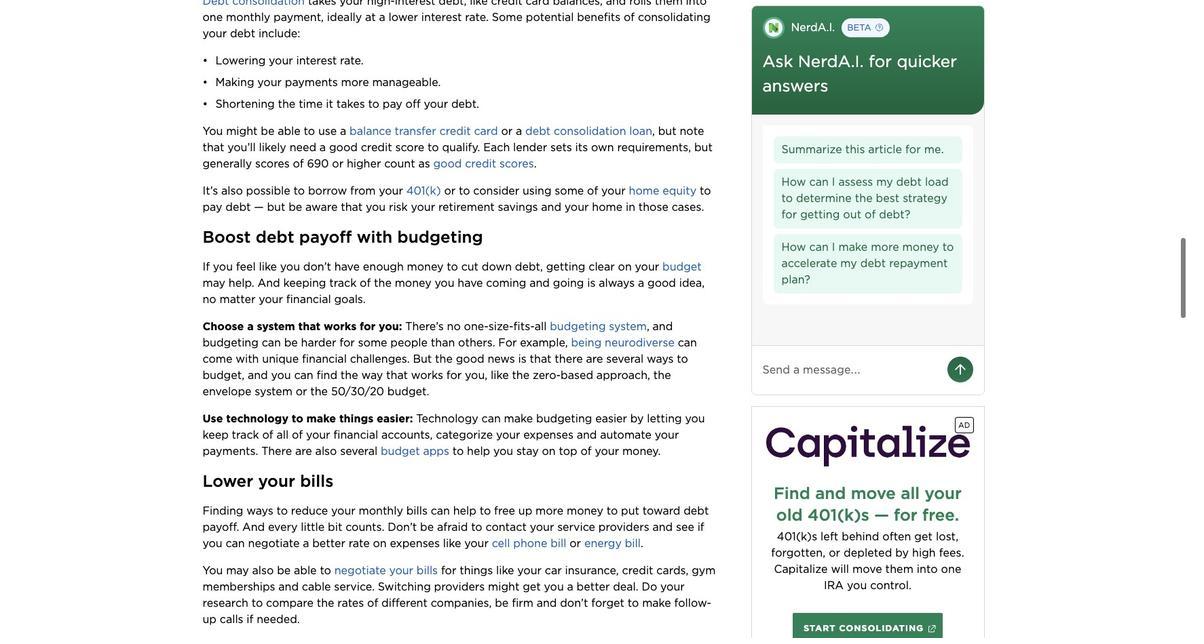 Task type: locate. For each thing, give the bounding box(es) containing it.
automate
[[600, 429, 652, 442]]

2 bill from the left
[[625, 537, 641, 550]]

ad
[[959, 421, 971, 430]]

of down use technology to make things easier:
[[292, 429, 303, 442]]

cut
[[461, 260, 479, 273]]

quicker
[[897, 52, 957, 71]]

1 vertical spatial better
[[577, 581, 610, 594]]

debt up lender at the top left
[[526, 125, 551, 138]]

on up always
[[618, 260, 632, 273]]

1 horizontal spatial but
[[658, 125, 677, 138]]

budget apps to help you stay on top of your money.
[[381, 445, 661, 458]]

good down budget link
[[648, 277, 676, 290]]

2 scores from the left
[[500, 157, 534, 170]]

like inside takes your high-interest debt, like credit card balances, and rolls them into one monthly payment, ideally at a lower interest rate. some potential benefits of consolidating your debt include:
[[470, 0, 488, 7]]

0 vertical spatial getting
[[801, 208, 840, 221]]

credit inside ", but note that you'll likely need a good credit score to qualify. each lender sets its own requirements, but generally scores of 690 or higher count as"
[[361, 141, 392, 154]]

1 vertical spatial rate.
[[340, 54, 364, 67]]

1 vertical spatial how
[[782, 241, 806, 254]]

aware
[[306, 201, 338, 214]]

like inside if you feel like you don't have enough money to cut down debt, getting clear on your budget may help. and keeping track of the money you have coming and going is always a good idea, no matter your financial goals.
[[259, 260, 277, 273]]

scores inside ", but note that you'll likely need a good credit score to qualify. each lender sets its own requirements, but generally scores of 690 or higher count as"
[[255, 157, 290, 170]]

and left going
[[530, 277, 550, 290]]

2 vertical spatial also
[[252, 565, 274, 577]]

your up free.
[[925, 484, 962, 504]]

summarize this article for me.
[[782, 143, 945, 156]]

0 horizontal spatial ,
[[647, 320, 650, 333]]

1 horizontal spatial some
[[555, 184, 584, 197]]

your inside find and move all your old 401(k)s — for free.
[[925, 484, 962, 504]]

can up unique on the bottom left of page
[[262, 336, 281, 349]]

negotiate down every
[[248, 537, 300, 550]]

be
[[261, 125, 275, 138], [289, 201, 302, 214], [284, 336, 298, 349], [420, 521, 434, 534], [277, 565, 291, 577], [495, 597, 509, 610]]

energy
[[585, 537, 622, 550]]

debt inside finding ways to reduce your monthly bills can help to free up more money to put toward debt payoff. and every little bit counts. don't be afraid to contact your service providers and see if you can negotiate a better rate on expenses like your
[[684, 505, 709, 518]]

0 horizontal spatial with
[[236, 353, 259, 366]]

0 horizontal spatial card
[[474, 125, 498, 138]]

consolidating down them at the right of the page
[[638, 11, 711, 23]]

be inside finding ways to reduce your monthly bills can help to free up more money to put toward debt payoff. and every little bit counts. don't be afraid to contact your service providers and see if you can negotiate a better rate on expenses like your
[[420, 521, 434, 534]]

a up 690
[[320, 141, 326, 154]]

1 vertical spatial financial
[[302, 353, 347, 366]]

1 horizontal spatial ,
[[652, 125, 655, 138]]

good credit scores link
[[433, 157, 534, 170]]

a down little
[[303, 537, 309, 550]]

you up memberships
[[203, 565, 223, 577]]

you right letting
[[685, 412, 705, 425]]

more information about beta image
[[842, 16, 892, 38]]

rate. up making your payments more manageable.
[[340, 54, 364, 67]]

bills up switching
[[417, 565, 438, 577]]

rate. left some
[[465, 11, 489, 23]]

1 horizontal spatial up
[[519, 505, 532, 518]]

my
[[877, 176, 893, 189], [841, 257, 857, 270]]

home for in
[[592, 201, 623, 214]]

it
[[326, 97, 333, 110]]

start consolidating
[[804, 624, 924, 634]]

2 vertical spatial but
[[267, 201, 285, 214]]

stay
[[517, 445, 539, 458]]

your up risk
[[379, 184, 403, 197]]

card up the each
[[474, 125, 498, 138]]

for inside , and budgeting can be harder for some people than others. for example,
[[340, 336, 355, 349]]

a right "at"
[[379, 11, 385, 23]]

system up unique on the bottom left of page
[[257, 320, 295, 333]]

might up firm
[[488, 581, 520, 594]]

can
[[810, 176, 829, 189], [810, 241, 829, 254], [262, 336, 281, 349], [678, 336, 697, 349], [294, 369, 313, 382], [482, 412, 501, 425], [431, 505, 450, 518], [226, 537, 245, 550]]

debt inside how can i make more money to accelerate my debt repayment plan?
[[861, 257, 886, 270]]

and up 401(k)s
[[816, 484, 846, 504]]

expenses inside finding ways to reduce your monthly bills can help to free up more money to put toward debt payoff. and every little bit counts. don't be afraid to contact your service providers and see if you can negotiate a better rate on expenses like your
[[390, 537, 440, 550]]

if
[[203, 260, 210, 273]]

0 horizontal spatial have
[[335, 260, 360, 273]]

1 vertical spatial may
[[226, 565, 249, 577]]

consider
[[473, 184, 520, 197]]

for inside find and move all your old 401(k)s — for free.
[[894, 506, 918, 526]]

1 vertical spatial track
[[232, 429, 259, 442]]

put
[[621, 505, 640, 518]]

how can i make more money to accelerate my debt repayment plan? button
[[774, 234, 962, 294]]

forget
[[592, 597, 625, 610]]

use
[[203, 412, 223, 425]]

budget,
[[203, 369, 244, 382]]

debt up see
[[684, 505, 709, 518]]

1 vertical spatial debt,
[[515, 260, 543, 273]]

2 you from the top
[[203, 565, 223, 577]]

home for equity
[[629, 184, 660, 197]]

be left firm
[[495, 597, 509, 610]]

0 horizontal spatial is
[[518, 353, 527, 366]]

0 horizontal spatial no
[[203, 293, 216, 306]]

budget
[[663, 260, 702, 273], [381, 445, 420, 458]]

1 horizontal spatial don't
[[560, 597, 588, 610]]

energy bill link
[[585, 537, 641, 550]]

, inside , and budgeting can be harder for some people than others. for example,
[[647, 320, 650, 333]]

interest
[[395, 0, 436, 7], [422, 11, 462, 23], [296, 54, 337, 67]]

0 vertical spatial and
[[258, 277, 280, 290]]

0 vertical spatial may
[[203, 277, 225, 290]]

1 horizontal spatial also
[[252, 565, 274, 577]]

1 horizontal spatial if
[[698, 521, 705, 534]]

that down from
[[341, 201, 363, 214]]

help up afraid on the left bottom of page
[[453, 505, 477, 518]]

1 horizontal spatial debt,
[[515, 260, 543, 273]]

me.
[[924, 143, 945, 156]]

several inside can come with unique financial challenges. but the good news is that there are several ways to budget, and you can find the way that works for you, like the zero-based approach, the envelope system or the 50/30/20 budget.
[[606, 353, 644, 366]]

making
[[216, 76, 254, 89]]

your down automate
[[595, 445, 619, 458]]

firm
[[512, 597, 534, 610]]

compare
[[266, 597, 314, 610]]

help down categorize
[[467, 445, 490, 458]]

0 vertical spatial negotiate
[[248, 537, 300, 550]]

credit up qualify.
[[440, 125, 471, 138]]

my right accelerate
[[841, 257, 857, 270]]

good down qualify.
[[433, 157, 462, 170]]

rate
[[349, 537, 370, 550]]

up right free
[[519, 505, 532, 518]]

2 how from the top
[[782, 241, 806, 254]]

more up the service
[[536, 505, 564, 518]]

in
[[626, 201, 636, 214]]

i inside how can i make more money to accelerate my debt repayment plan?
[[832, 241, 836, 254]]

0 vertical spatial on
[[618, 260, 632, 273]]

1 vertical spatial is
[[518, 353, 527, 366]]

home equity link
[[629, 184, 697, 197]]

0 vertical spatial takes
[[308, 0, 336, 7]]

and inside find and move all your old 401(k)s — for free.
[[816, 484, 846, 504]]

start
[[804, 624, 836, 634]]

1 horizontal spatial expenses
[[524, 429, 574, 442]]

2 horizontal spatial all
[[901, 484, 920, 504]]

don't
[[303, 260, 331, 273], [560, 597, 588, 610]]

on left top
[[542, 445, 556, 458]]

come
[[203, 353, 232, 366]]

scores down lender at the top left
[[500, 157, 534, 170]]

your down there
[[258, 472, 295, 491]]

able up cable
[[294, 565, 317, 577]]

to inside how can i make more money to accelerate my debt repayment plan?
[[943, 241, 954, 254]]

expenses down don't
[[390, 537, 440, 550]]

but
[[658, 125, 677, 138], [695, 141, 713, 154], [267, 201, 285, 214]]

1 horizontal spatial are
[[586, 353, 603, 366]]

1 vertical spatial with
[[236, 353, 259, 366]]

need
[[290, 141, 316, 154]]

cell
[[492, 537, 510, 550]]

1 you from the top
[[203, 125, 223, 138]]

getting inside how can i assess my debt load to determine the best strategy for getting out of debt?
[[801, 208, 840, 221]]

of right out
[[865, 208, 876, 221]]

0 horizontal spatial consolidating
[[638, 11, 711, 23]]

monthly inside takes your high-interest debt, like credit card balances, and rolls them into one monthly payment, ideally at a lower interest rate. some potential benefits of consolidating your debt include:
[[226, 11, 270, 23]]

little
[[301, 521, 325, 534]]

takes
[[308, 0, 336, 7], [337, 97, 365, 110]]

how up accelerate
[[782, 241, 806, 254]]

1 vertical spatial —
[[875, 506, 889, 526]]

pay down it's
[[203, 201, 222, 214]]

if
[[698, 521, 705, 534], [247, 613, 254, 626]]

make inside technology can make budgeting easier by letting you keep track of all of your financial accounts, categorize your expenses and automate your payments. there are also several
[[504, 412, 533, 425]]

0 horizontal spatial ways
[[247, 505, 273, 518]]

0 vertical spatial card
[[526, 0, 550, 7]]

0 horizontal spatial debt,
[[439, 0, 467, 7]]

0 vertical spatial ,
[[652, 125, 655, 138]]

money right "enough"
[[407, 260, 444, 273]]

1 vertical spatial ways
[[247, 505, 273, 518]]

time
[[299, 97, 323, 110]]

expenses
[[524, 429, 574, 442], [390, 537, 440, 550]]

1 vertical spatial if
[[247, 613, 254, 626]]

payment,
[[274, 11, 324, 23]]

1 vertical spatial up
[[203, 613, 217, 626]]

better
[[312, 537, 346, 550], [577, 581, 610, 594]]

, for and
[[647, 320, 650, 333]]

0 horizontal spatial also
[[221, 184, 243, 197]]

challenges.
[[350, 353, 410, 366]]

0 vertical spatial help
[[467, 445, 490, 458]]

providers inside for things like your car insurance, credit cards, gym memberships and cable service. switching providers might get you a better deal. do your research to compare the rates of different companies, be firm and don't forget to make follow- up calls if needed.
[[434, 581, 485, 594]]

, inside ", but note that you'll likely need a good credit score to qualify. each lender sets its own requirements, but generally scores of 690 or higher count as"
[[652, 125, 655, 138]]

1 vertical spatial but
[[695, 141, 713, 154]]

are inside can come with unique financial challenges. but the good news is that there are several ways to budget, and you can find the way that works for you, like the zero-based approach, the envelope system or the 50/30/20 budget.
[[586, 353, 603, 366]]

also down use technology to make things easier:
[[315, 445, 337, 458]]

1 horizontal spatial my
[[877, 176, 893, 189]]

to down deal.
[[628, 597, 639, 610]]

you inside to pay debt — but be aware that you risk your retirement savings and your home in those cases.
[[366, 201, 386, 214]]

bills up reduce
[[300, 472, 334, 491]]

score
[[395, 141, 425, 154]]

or
[[501, 125, 513, 138], [332, 157, 344, 170], [444, 184, 456, 197], [296, 385, 307, 398], [570, 537, 581, 550]]

good
[[329, 141, 358, 154], [433, 157, 462, 170], [648, 277, 676, 290], [456, 353, 484, 366]]

potential
[[526, 11, 574, 23]]

0 vertical spatial ways
[[647, 353, 674, 366]]

possible
[[246, 184, 290, 197]]

for left the me.
[[906, 143, 921, 156]]

providers down the put
[[599, 521, 649, 534]]

several up approach, at the bottom right of page
[[606, 353, 644, 366]]

getting inside if you feel like you don't have enough money to cut down debt, getting clear on your budget may help. and keeping track of the money you have coming and going is always a good idea, no matter your financial goals.
[[546, 260, 586, 273]]

1 i from the top
[[832, 176, 836, 189]]

2 horizontal spatial also
[[315, 445, 337, 458]]

0 vertical spatial pay
[[383, 97, 402, 110]]

and inside if you feel like you don't have enough money to cut down debt, getting clear on your budget may help. and keeping track of the money you have coming and going is always a good idea, no matter your financial goals.
[[258, 277, 280, 290]]

are down 'being'
[[586, 353, 603, 366]]

make inside how can i make more money to accelerate my debt repayment plan?
[[839, 241, 868, 254]]

a inside ", but note that you'll likely need a good credit score to qualify. each lender sets its own requirements, but generally scores of 690 or higher count as"
[[320, 141, 326, 154]]

technology can make budgeting easier by letting you keep track of all of your financial accounts, categorize your expenses and automate your payments. there are also several
[[203, 412, 708, 458]]

0 horizontal spatial scores
[[255, 157, 290, 170]]

budgeting down choose
[[203, 336, 259, 349]]

can left find
[[294, 369, 313, 382]]

this
[[846, 143, 865, 156]]

0 vertical spatial things
[[339, 412, 374, 425]]

0 vertical spatial up
[[519, 505, 532, 518]]

and down unique on the bottom left of page
[[248, 369, 268, 382]]

budget down accounts,
[[381, 445, 420, 458]]

getting for debt,
[[546, 260, 586, 273]]

bill right energy at bottom
[[625, 537, 641, 550]]

better down insurance,
[[577, 581, 610, 594]]

how for to
[[782, 176, 806, 189]]

1 vertical spatial nerda.i.
[[798, 52, 864, 71]]

for things like your car insurance, credit cards, gym memberships and cable service. switching providers might get you a better deal. do your research to compare the rates of different companies, be firm and don't forget to make follow- up calls if needed.
[[203, 565, 719, 626]]

that inside to pay debt — but be aware that you risk your retirement savings and your home in those cases.
[[341, 201, 363, 214]]

1 vertical spatial interest
[[422, 11, 462, 23]]

1 horizontal spatial home
[[629, 184, 660, 197]]

technology
[[416, 412, 478, 425]]

1 vertical spatial all
[[277, 429, 289, 442]]

but up requirements,
[[658, 125, 677, 138]]

track inside if you feel like you don't have enough money to cut down debt, getting clear on your budget may help. and keeping track of the money you have coming and going is always a good idea, no matter your financial goals.
[[329, 277, 357, 290]]

up left calls
[[203, 613, 217, 626]]

0 vertical spatial financial
[[286, 293, 331, 306]]

include:
[[259, 27, 300, 40]]

and inside finding ways to reduce your monthly bills can help to free up more money to put toward debt payoff. and every little bit counts. don't be afraid to contact your service providers and see if you can negotiate a better rate on expenses like your
[[653, 521, 673, 534]]

to left the cut
[[447, 260, 458, 273]]

good inside ", but note that you'll likely need a good credit score to qualify. each lender sets its own requirements, but generally scores of 690 or higher count as"
[[329, 141, 358, 154]]

credit inside takes your high-interest debt, like credit card balances, and rolls them into one monthly payment, ideally at a lower interest rate. some potential benefits of consolidating your debt include:
[[491, 0, 523, 7]]

you might be able to use a balance transfer credit card or a debt consolidation loan
[[203, 125, 652, 138]]

providers inside finding ways to reduce your monthly bills can help to free up more money to put toward debt payoff. and every little bit counts. don't be afraid to contact your service providers and see if you can negotiate a better rate on expenses like your
[[599, 521, 649, 534]]

but down note on the right of the page
[[695, 141, 713, 154]]

1 horizontal spatial negotiate
[[335, 565, 386, 577]]

0 vertical spatial consolidating
[[638, 11, 711, 23]]

works up the harder
[[324, 320, 357, 333]]

0 vertical spatial you
[[203, 125, 223, 138]]

balances,
[[553, 0, 603, 7]]

it's also possible to borrow from your 401(k) or to consider using some of your home equity
[[203, 184, 697, 197]]

on inside if you feel like you don't have enough money to cut down debt, getting clear on your budget may help. and keeping track of the money you have coming and going is always a good idea, no matter your financial goals.
[[618, 260, 632, 273]]

but
[[413, 353, 432, 366]]

a right always
[[638, 277, 644, 290]]

1 horizontal spatial bill
[[625, 537, 641, 550]]

like inside can come with unique financial challenges. but the good news is that there are several ways to budget, and you can find the way that works for you, like the zero-based approach, the envelope system or the 50/30/20 budget.
[[491, 369, 509, 382]]

1 scores from the left
[[255, 157, 290, 170]]

ways up every
[[247, 505, 273, 518]]

1 bill from the left
[[551, 537, 567, 550]]

debt left repayment
[[861, 257, 886, 270]]

you inside for things like your car insurance, credit cards, gym memberships and cable service. switching providers might get you a better deal. do your research to compare the rates of different companies, be firm and don't forget to make follow- up calls if needed.
[[544, 581, 564, 594]]

0 horizontal spatial providers
[[434, 581, 485, 594]]

1 how from the top
[[782, 176, 806, 189]]

1 horizontal spatial works
[[411, 369, 443, 382]]

have
[[335, 260, 360, 273], [458, 277, 483, 290]]

monthly up include: at the left of page
[[226, 11, 270, 23]]

with inside can come with unique financial challenges. but the good news is that there are several ways to budget, and you can find the way that works for you, like the zero-based approach, the envelope system or the 50/30/20 budget.
[[236, 353, 259, 366]]

1 horizontal spatial have
[[458, 277, 483, 290]]

some inside , and budgeting can be harder for some people than others. for example,
[[358, 336, 387, 349]]

1 vertical spatial home
[[592, 201, 623, 214]]

the down than
[[435, 353, 453, 366]]

that up the harder
[[298, 320, 321, 333]]

memberships
[[203, 581, 275, 594]]

0 horizontal spatial getting
[[546, 260, 586, 273]]

2 i from the top
[[832, 241, 836, 254]]

0 vertical spatial but
[[658, 125, 677, 138]]

see
[[676, 521, 694, 534]]

size-
[[489, 320, 514, 333]]

boost debt payoff with budgeting
[[203, 227, 483, 247]]

some
[[555, 184, 584, 197], [358, 336, 387, 349]]

to up cable
[[320, 565, 331, 577]]

1 vertical spatial help
[[453, 505, 477, 518]]

1 horizontal spatial no
[[447, 320, 461, 333]]

system inside can come with unique financial challenges. but the good news is that there are several ways to budget, and you can find the way that works for you, like the zero-based approach, the envelope system or the 50/30/20 budget.
[[255, 385, 293, 398]]

also
[[221, 184, 243, 197], [315, 445, 337, 458], [252, 565, 274, 577]]

debt,
[[439, 0, 467, 7], [515, 260, 543, 273]]

to down the you might be able to use a balance transfer credit card or a debt consolidation loan
[[428, 141, 439, 154]]

budgeting inside technology can make budgeting easier by letting you keep track of all of your financial accounts, categorize your expenses and automate your payments. there are also several
[[536, 412, 592, 425]]

for inside can come with unique financial challenges. but the good news is that there are several ways to budget, and you can find the way that works for you, like the zero-based approach, the envelope system or the 50/30/20 budget.
[[447, 369, 462, 382]]

is inside if you feel like you don't have enough money to cut down debt, getting clear on your budget may help. and keeping track of the money you have coming and going is always a good idea, no matter your financial goals.
[[587, 277, 596, 290]]

if inside finding ways to reduce your monthly bills can help to free up more money to put toward debt payoff. and every little bit counts. don't be afraid to contact your service providers and see if you can negotiate a better rate on expenses like your
[[698, 521, 705, 534]]

0 horizontal spatial works
[[324, 320, 357, 333]]

but inside to pay debt — but be aware that you risk your retirement savings and your home in those cases.
[[267, 201, 285, 214]]

. down lender at the top left
[[534, 157, 537, 170]]

track inside technology can make budgeting easier by letting you keep track of all of your financial accounts, categorize your expenses and automate your payments. there are also several
[[232, 429, 259, 442]]

i up accelerate
[[832, 241, 836, 254]]

i inside how can i assess my debt load to determine the best strategy for getting out of debt?
[[832, 176, 836, 189]]

0 vertical spatial don't
[[303, 260, 331, 273]]

nerda.i. up the answers
[[798, 52, 864, 71]]

credit down balance
[[361, 141, 392, 154]]

1 vertical spatial things
[[460, 565, 493, 577]]

free.
[[923, 506, 959, 526]]

and up neurodiverse
[[653, 320, 673, 333]]

how inside how can i assess my debt load to determine the best strategy for getting out of debt?
[[782, 176, 806, 189]]

for left you, on the left of page
[[447, 369, 462, 382]]

with up budget,
[[236, 353, 259, 366]]

1 horizontal spatial getting
[[801, 208, 840, 221]]

1 vertical spatial works
[[411, 369, 443, 382]]

to inside to pay debt — but be aware that you risk your retirement savings and your home in those cases.
[[700, 184, 711, 197]]

and inside if you feel like you don't have enough money to cut down debt, getting clear on your budget may help. and keeping track of the money you have coming and going is always a good idea, no matter your financial goals.
[[530, 277, 550, 290]]

your down the 'one'
[[203, 27, 227, 40]]

debt inside to pay debt — but be aware that you risk your retirement savings and your home in those cases.
[[226, 201, 251, 214]]

may up memberships
[[226, 565, 249, 577]]

debt consolidation loan link
[[526, 125, 652, 138]]

no inside if you feel like you don't have enough money to cut down debt, getting clear on your budget may help. and keeping track of the money you have coming and going is always a good idea, no matter your financial goals.
[[203, 293, 216, 306]]

all up example,
[[535, 320, 547, 333]]

0 horizontal spatial don't
[[303, 260, 331, 273]]

1 vertical spatial no
[[447, 320, 461, 333]]

don't inside for things like your car insurance, credit cards, gym memberships and cable service. switching providers might get you a better deal. do your research to compare the rates of different companies, be firm and don't forget to make follow- up calls if needed.
[[560, 597, 588, 610]]

don't
[[388, 521, 417, 534]]

0 vertical spatial if
[[698, 521, 705, 534]]

to up repayment
[[943, 241, 954, 254]]

— inside find and move all your old 401(k)s — for free.
[[875, 506, 889, 526]]

1 vertical spatial consolidating
[[839, 624, 924, 634]]

0 vertical spatial also
[[221, 184, 243, 197]]

1 vertical spatial might
[[488, 581, 520, 594]]

1 vertical spatial some
[[358, 336, 387, 349]]

home inside to pay debt — but be aware that you risk your retirement savings and your home in those cases.
[[592, 201, 623, 214]]

budgeting up 'being'
[[550, 320, 606, 333]]

works
[[324, 320, 357, 333], [411, 369, 443, 382]]

— inside to pay debt — but be aware that you risk your retirement savings and your home in those cases.
[[254, 201, 264, 214]]

0 vertical spatial are
[[586, 353, 603, 366]]

home left in
[[592, 201, 623, 214]]

if inside for things like your car insurance, credit cards, gym memberships and cable service. switching providers might get you a better deal. do your research to compare the rates of different companies, be firm and don't forget to make follow- up calls if needed.
[[247, 613, 254, 626]]

to up letting
[[677, 353, 688, 366]]

1 vertical spatial also
[[315, 445, 337, 458]]

0 horizontal spatial negotiate
[[248, 537, 300, 550]]

1 horizontal spatial monthly
[[359, 505, 403, 518]]

1 vertical spatial expenses
[[390, 537, 440, 550]]

my inside how can i make more money to accelerate my debt repayment plan?
[[841, 257, 857, 270]]

can inside how can i make more money to accelerate my debt repayment plan?
[[810, 241, 829, 254]]

things inside for things like your car insurance, credit cards, gym memberships and cable service. switching providers might get you a better deal. do your research to compare the rates of different companies, be firm and don't forget to make follow- up calls if needed.
[[460, 565, 493, 577]]

down
[[482, 260, 512, 273]]

find
[[774, 484, 811, 504]]



Task type: vqa. For each thing, say whether or not it's contained in the screenshot.
The Good within , But Note That You'Ll Likely Need A Good Credit Score To Qualify. Each Lender Sets Its Own Requirements, But Generally Scores Of 690 Or Higher Count As
yes



Task type: describe. For each thing, give the bounding box(es) containing it.
of up there
[[262, 429, 273, 442]]

your down 'cards,'
[[661, 581, 685, 594]]

a inside if you feel like you don't have enough money to cut down debt, getting clear on your budget may help. and keeping track of the money you have coming and going is always a good idea, no matter your financial goals.
[[638, 277, 644, 290]]

2 vertical spatial bills
[[417, 565, 438, 577]]

harder
[[301, 336, 336, 349]]

can inside , and budgeting can be harder for some people than others. for example,
[[262, 336, 281, 349]]

1 vertical spatial negotiate
[[335, 565, 386, 577]]

might inside for things like your car insurance, credit cards, gym memberships and cable service. switching providers might get you a better deal. do your research to compare the rates of different companies, be firm and don't forget to make follow- up calls if needed.
[[488, 581, 520, 594]]

the inside if you feel like you don't have enough money to cut down debt, getting clear on your budget may help. and keeping track of the money you have coming and going is always a good idea, no matter your financial goals.
[[374, 277, 392, 290]]

i for make
[[832, 241, 836, 254]]

card inside takes your high-interest debt, like credit card balances, and rolls them into one monthly payment, ideally at a lower interest rate. some potential benefits of consolidating your debt include:
[[526, 0, 550, 7]]

than
[[431, 336, 455, 349]]

budget.
[[388, 385, 429, 398]]

of right top
[[581, 445, 592, 458]]

to inside can come with unique financial challenges. but the good news is that there are several ways to budget, and you can find the way that works for you, like the zero-based approach, the envelope system or the 50/30/20 budget.
[[677, 353, 688, 366]]

be inside for things like your car insurance, credit cards, gym memberships and cable service. switching providers might get you a better deal. do your research to compare the rates of different companies, be firm and don't forget to make follow- up calls if needed.
[[495, 597, 509, 610]]

is inside can come with unique financial challenges. but the good news is that there are several ways to budget, and you can find the way that works for you, like the zero-based approach, the envelope system or the 50/30/20 budget.
[[518, 353, 527, 366]]

you for you might be able to use a balance transfer credit card or a debt consolidation loan
[[203, 125, 223, 138]]

off
[[406, 97, 421, 110]]

payoff.
[[203, 521, 239, 534]]

borrow
[[308, 184, 347, 197]]

there's
[[406, 320, 444, 333]]

of down own
[[587, 184, 598, 197]]

getting for for
[[801, 208, 840, 221]]

do
[[642, 581, 657, 594]]

contact
[[486, 521, 527, 534]]

money inside how can i make more money to accelerate my debt repayment plan?
[[903, 241, 940, 254]]

better inside finding ways to reduce your monthly bills can help to free up more money to put toward debt payoff. and every little bit counts. don't be afraid to contact your service providers and see if you can negotiate a better rate on expenses like your
[[312, 537, 346, 550]]

budgeting inside , and budgeting can be harder for some people than others. for example,
[[203, 336, 259, 349]]

1 vertical spatial able
[[294, 565, 317, 577]]

help inside finding ways to reduce your monthly bills can help to free up more money to put toward debt payoff. and every little bit counts. don't be afraid to contact your service providers and see if you can negotiate a better rate on expenses like your
[[453, 505, 477, 518]]

0 vertical spatial interest
[[395, 0, 436, 7]]

and inside technology can make budgeting easier by letting you keep track of all of your financial accounts, categorize your expenses and automate your payments. there are also several
[[577, 429, 597, 442]]

of inside for things like your car insurance, credit cards, gym memberships and cable service. switching providers might get you a better deal. do your research to compare the rates of different companies, be firm and don't forget to make follow- up calls if needed.
[[367, 597, 378, 610]]

budgeting down retirement
[[398, 227, 483, 247]]

your up ideally
[[340, 0, 364, 7]]

more inside finding ways to reduce your monthly bills can help to free up more money to put toward debt payoff. and every little bit counts. don't be afraid to contact your service providers and see if you can negotiate a better rate on expenses like your
[[536, 505, 564, 518]]

and inside , and budgeting can be harder for some people than others. for example,
[[653, 320, 673, 333]]

of inside how can i assess my debt load to determine the best strategy for getting out of debt?
[[865, 208, 876, 221]]

a right use
[[340, 125, 346, 138]]

how for accelerate
[[782, 241, 806, 254]]

can down payoff.
[[226, 537, 245, 550]]

or down the service
[[570, 537, 581, 550]]

that up budget.
[[386, 369, 408, 382]]

cable
[[302, 581, 331, 594]]

debt, inside takes your high-interest debt, like credit card balances, and rolls them into one monthly payment, ideally at a lower interest rate. some potential benefits of consolidating your debt include:
[[439, 0, 467, 7]]

your down letting
[[655, 429, 679, 442]]

to up there
[[292, 412, 303, 425]]

a inside for things like your car insurance, credit cards, gym memberships and cable service. switching providers might get you a better deal. do your research to compare the rates of different companies, be firm and don't forget to make follow- up calls if needed.
[[567, 581, 574, 594]]

your right off
[[424, 97, 448, 110]]

phone
[[513, 537, 548, 550]]

budget inside if you feel like you don't have enough money to cut down debt, getting clear on your budget may help. and keeping track of the money you have coming and going is always a good idea, no matter your financial goals.
[[663, 260, 702, 273]]

your down own
[[602, 184, 626, 197]]

1 horizontal spatial pay
[[383, 97, 402, 110]]

credit down the each
[[465, 157, 496, 170]]

requirements,
[[617, 141, 691, 154]]

for left "you:"
[[360, 320, 376, 333]]

example,
[[520, 336, 568, 349]]

you for you may also be able to negotiate your bills
[[203, 565, 223, 577]]

unique
[[262, 353, 299, 366]]

approach,
[[597, 369, 650, 382]]

nerda.i. inside ask nerda.i. for quicker answers
[[798, 52, 864, 71]]

0 horizontal spatial things
[[339, 412, 374, 425]]

and inside takes your high-interest debt, like credit card balances, and rolls them into one monthly payment, ideally at a lower interest rate. some potential benefits of consolidating your debt include:
[[606, 0, 626, 7]]

the down news
[[512, 369, 530, 382]]

envelope
[[203, 385, 252, 398]]

loan
[[630, 125, 652, 138]]

2 vertical spatial interest
[[296, 54, 337, 67]]

money.
[[623, 445, 661, 458]]

1 horizontal spatial with
[[357, 227, 393, 247]]

ways inside can come with unique financial challenges. but the good news is that there are several ways to budget, and you can find the way that works for you, like the zero-based approach, the envelope system or the 50/30/20 budget.
[[647, 353, 674, 366]]

fits-
[[514, 320, 535, 333]]

boost
[[203, 227, 251, 247]]

can inside technology can make budgeting easier by letting you keep track of all of your financial accounts, categorize your expenses and automate your payments. there are also several
[[482, 412, 501, 425]]

financial inside can come with unique financial challenges. but the good news is that there are several ways to budget, and you can find the way that works for you, like the zero-based approach, the envelope system or the 50/30/20 budget.
[[302, 353, 347, 366]]

accounts,
[[382, 429, 433, 442]]

0 vertical spatial some
[[555, 184, 584, 197]]

takes inside takes your high-interest debt, like credit card balances, and rolls them into one monthly payment, ideally at a lower interest rate. some potential benefits of consolidating your debt include:
[[308, 0, 336, 7]]

up inside finding ways to reduce your monthly bills can help to free up more money to put toward debt payoff. and every little bit counts. don't be afraid to contact your service providers and see if you can negotiate a better rate on expenses like your
[[519, 505, 532, 518]]

choose a system that works for you: there's no one-size-fits-all budgeting system
[[203, 320, 647, 333]]

be up likely
[[261, 125, 275, 138]]

like inside for things like your car insurance, credit cards, gym memberships and cable service. switching providers might get you a better deal. do your research to compare the rates of different companies, be firm and don't forget to make follow- up calls if needed.
[[496, 565, 514, 577]]

you may also be able to negotiate your bills
[[203, 565, 438, 577]]

your left cell
[[465, 537, 489, 550]]

rate. inside takes your high-interest debt, like credit card balances, and rolls them into one monthly payment, ideally at a lower interest rate. some potential benefits of consolidating your debt include:
[[465, 11, 489, 23]]

debt inside how can i assess my debt load to determine the best strategy for getting out of debt?
[[897, 176, 922, 189]]

all inside technology can make budgeting easier by letting you keep track of all of your financial accounts, categorize your expenses and automate your payments. there are also several
[[277, 429, 289, 442]]

the down find
[[310, 385, 328, 398]]

your right clear
[[635, 260, 659, 273]]

0 vertical spatial able
[[278, 125, 301, 138]]

count
[[384, 157, 415, 170]]

you up keeping
[[280, 260, 300, 273]]

more inside how can i make more money to accelerate my debt repayment plan?
[[871, 241, 899, 254]]

of inside takes your high-interest debt, like credit card balances, and rolls them into one monthly payment, ideally at a lower interest rate. some potential benefits of consolidating your debt include:
[[624, 11, 635, 23]]

finding
[[203, 505, 243, 518]]

for inside summarize this article for me. 'button'
[[906, 143, 921, 156]]

people
[[391, 336, 428, 349]]

you up choose a system that works for you: there's no one-size-fits-all budgeting system
[[435, 277, 455, 290]]

make down find
[[307, 412, 336, 425]]

technology
[[226, 412, 289, 425]]

calls
[[220, 613, 243, 626]]

can right neurodiverse
[[678, 336, 697, 349]]

the inside how can i assess my debt load to determine the best strategy for getting out of debt?
[[855, 192, 873, 205]]

1 horizontal spatial on
[[542, 445, 556, 458]]

to right afraid on the left bottom of page
[[471, 521, 483, 534]]

expenses inside technology can make budgeting easier by letting you keep track of all of your financial accounts, categorize your expenses and automate your payments. there are also several
[[524, 429, 574, 442]]

of inside ", but note that you'll likely need a good credit score to qualify. each lender sets its own requirements, but generally scores of 690 or higher count as"
[[293, 157, 304, 170]]

all inside find and move all your old 401(k)s — for free.
[[901, 484, 920, 504]]

0 vertical spatial works
[[324, 320, 357, 333]]

make inside for things like your car insurance, credit cards, gym memberships and cable service. switching providers might get you a better deal. do your research to compare the rates of different companies, be firm and don't forget to make follow- up calls if needed.
[[642, 597, 671, 610]]

consolidating inside start consolidating link
[[839, 624, 924, 634]]

pay inside to pay debt — but be aware that you risk your retirement savings and your home in those cases.
[[203, 201, 222, 214]]

your up bit
[[331, 505, 356, 518]]

your left in
[[565, 201, 589, 214]]

letting
[[647, 412, 682, 425]]

coming
[[486, 277, 526, 290]]

ask nerda.i. for quicker answers
[[763, 52, 957, 96]]

you left stay
[[494, 445, 513, 458]]

your down lowering your interest rate.
[[258, 76, 282, 89]]

a inside finding ways to reduce your monthly bills can help to free up more money to put toward debt payoff. and every little bit counts. don't be afraid to contact your service providers and see if you can negotiate a better rate on expenses like your
[[303, 537, 309, 550]]

it's
[[203, 184, 218, 197]]

rates
[[338, 597, 364, 610]]

goals.
[[334, 293, 366, 306]]

you right if
[[213, 260, 233, 273]]

article
[[869, 143, 902, 156]]

401(k)
[[407, 184, 441, 197]]

or up the each
[[501, 125, 513, 138]]

to left borrow at left top
[[294, 184, 305, 197]]

0 vertical spatial all
[[535, 320, 547, 333]]

that down example,
[[530, 353, 552, 366]]

rolls
[[630, 0, 652, 7]]

, and budgeting can be harder for some people than others. for example,
[[203, 320, 676, 349]]

get
[[523, 581, 541, 594]]

to up the need
[[304, 125, 315, 138]]

1 horizontal spatial may
[[226, 565, 249, 577]]

to inside how can i assess my debt load to determine the best strategy for getting out of debt?
[[782, 192, 793, 205]]

feel
[[236, 260, 256, 273]]

those
[[639, 201, 669, 214]]

deal.
[[613, 581, 639, 594]]

being neurodiverse
[[571, 336, 675, 349]]

answers
[[763, 76, 829, 96]]

that inside ", but note that you'll likely need a good credit score to qualify. each lender sets its own requirements, but generally scores of 690 or higher count as"
[[203, 141, 224, 154]]

can up afraid on the left bottom of page
[[431, 505, 450, 518]]

financial inside if you feel like you don't have enough money to cut down debt, getting clear on your budget may help. and keeping track of the money you have coming and going is always a good idea, no matter your financial goals.
[[286, 293, 331, 306]]

to up every
[[277, 505, 288, 518]]

if you feel like you don't have enough money to cut down debt, getting clear on your budget may help. and keeping track of the money you have coming and going is always a good idea, no matter your financial goals.
[[203, 260, 708, 306]]

for inside ask nerda.i. for quicker answers
[[869, 52, 892, 71]]

consolidating inside takes your high-interest debt, like credit card balances, and rolls them into one monthly payment, ideally at a lower interest rate. some potential benefits of consolidating your debt include:
[[638, 11, 711, 23]]

can come with unique financial challenges. but the good news is that there are several ways to budget, and you can find the way that works for you, like the zero-based approach, the envelope system or the 50/30/20 budget.
[[203, 336, 700, 398]]

690
[[307, 157, 329, 170]]

based
[[561, 369, 593, 382]]

several inside technology can make budgeting easier by letting you keep track of all of your financial accounts, categorize your expenses and automate your payments. there are also several
[[340, 445, 378, 458]]

be up compare
[[277, 565, 291, 577]]

the right approach, at the bottom right of page
[[654, 369, 671, 382]]

0 horizontal spatial more
[[341, 76, 369, 89]]

your down use technology to make things easier:
[[306, 429, 330, 442]]

1 vertical spatial takes
[[337, 97, 365, 110]]

always
[[599, 277, 635, 290]]

your down '401(k)' link
[[411, 201, 435, 214]]

how can i make more money to accelerate my debt repayment plan?
[[782, 241, 954, 287]]

also inside technology can make budgeting easier by letting you keep track of all of your financial accounts, categorize your expenses and automate your payments. there are also several
[[315, 445, 337, 458]]

to left the put
[[607, 505, 618, 518]]

its
[[575, 141, 588, 154]]

lower
[[203, 472, 253, 491]]

Message Entry text field
[[763, 363, 937, 379]]

0 vertical spatial might
[[226, 125, 258, 138]]

0 vertical spatial nerda.i.
[[791, 21, 835, 34]]

for inside how can i assess my debt load to determine the best strategy for getting out of debt?
[[782, 208, 797, 221]]

clear
[[589, 260, 615, 273]]

, for but
[[652, 125, 655, 138]]

good inside if you feel like you don't have enough money to cut down debt, getting clear on your budget may help. and keeping track of the money you have coming and going is always a good idea, no matter your financial goals.
[[648, 277, 676, 290]]

to down memberships
[[252, 597, 263, 610]]

strategy
[[903, 192, 948, 205]]

the left time
[[278, 97, 296, 110]]

0 horizontal spatial .
[[534, 157, 537, 170]]

own
[[591, 141, 614, 154]]

good inside can come with unique financial challenges. but the good news is that there are several ways to budget, and you can find the way that works for you, like the zero-based approach, the envelope system or the 50/30/20 budget.
[[456, 353, 484, 366]]

capitalize image
[[766, 426, 970, 467]]

your right matter
[[259, 293, 283, 306]]

easier
[[596, 412, 627, 425]]

risk
[[389, 201, 408, 214]]

and down get
[[537, 597, 557, 610]]

a right choose
[[247, 320, 254, 333]]

ask
[[763, 52, 793, 71]]

your up switching
[[389, 565, 414, 577]]

credit inside for things like your car insurance, credit cards, gym memberships and cable service. switching providers might get you a better deal. do your research to compare the rates of different companies, be firm and don't forget to make follow- up calls if needed.
[[622, 565, 654, 577]]

1 vertical spatial have
[[458, 277, 483, 290]]

to down categorize
[[453, 445, 464, 458]]

a up lender at the top left
[[516, 125, 522, 138]]

debt inside takes your high-interest debt, like credit card balances, and rolls them into one monthly payment, ideally at a lower interest rate. some potential benefits of consolidating your debt include:
[[230, 27, 255, 40]]

on inside finding ways to reduce your monthly bills can help to free up more money to put toward debt payoff. and every little bit counts. don't be afraid to contact your service providers and see if you can negotiate a better rate on expenses like your
[[373, 537, 387, 550]]

my inside how can i assess my debt load to determine the best strategy for getting out of debt?
[[877, 176, 893, 189]]

works inside can come with unique financial challenges. but the good news is that there are several ways to budget, and you can find the way that works for you, like the zero-based approach, the envelope system or the 50/30/20 budget.
[[411, 369, 443, 382]]

takes your high-interest debt, like credit card balances, and rolls them into one monthly payment, ideally at a lower interest rate. some potential benefits of consolidating your debt include:
[[203, 0, 714, 40]]

to left free
[[480, 505, 491, 518]]

up inside for things like your car insurance, credit cards, gym memberships and cable service. switching providers might get you a better deal. do your research to compare the rates of different companies, be firm and don't forget to make follow- up calls if needed.
[[203, 613, 217, 626]]

you'll
[[228, 141, 256, 154]]

, but note that you'll likely need a good credit score to qualify. each lender sets its own requirements, but generally scores of 690 or higher count as
[[203, 125, 716, 170]]

don't inside if you feel like you don't have enough money to cut down debt, getting clear on your budget may help. and keeping track of the money you have coming and going is always a good idea, no matter your financial goals.
[[303, 260, 331, 273]]

be inside to pay debt — but be aware that you risk your retirement savings and your home in those cases.
[[289, 201, 302, 214]]

afraid
[[437, 521, 468, 534]]

a inside takes your high-interest debt, like credit card balances, and rolls them into one monthly payment, ideally at a lower interest rate. some potential benefits of consolidating your debt include:
[[379, 11, 385, 23]]

note
[[680, 125, 704, 138]]

being neurodiverse link
[[571, 336, 675, 349]]

cell phone bill link
[[492, 537, 567, 550]]

money down "enough"
[[395, 277, 432, 290]]

free
[[494, 505, 515, 518]]

or up retirement
[[444, 184, 456, 197]]

1 horizontal spatial .
[[641, 537, 644, 550]]

your down include: at the left of page
[[269, 54, 293, 67]]

some
[[492, 11, 523, 23]]

to inside if you feel like you don't have enough money to cut down debt, getting clear on your budget may help. and keeping track of the money you have coming and going is always a good idea, no matter your financial goals.
[[447, 260, 458, 273]]

lower your bills
[[203, 472, 334, 491]]

negotiate inside finding ways to reduce your monthly bills can help to free up more money to put toward debt payoff. and every little bit counts. don't be afraid to contact your service providers and see if you can negotiate a better rate on expenses like your
[[248, 537, 300, 550]]

to inside ", but note that you'll likely need a good credit score to qualify. each lender sets its own requirements, but generally scores of 690 or higher count as"
[[428, 141, 439, 154]]

0 vertical spatial have
[[335, 260, 360, 273]]

how can i assess my debt load to determine the best strategy for getting out of debt?
[[782, 176, 949, 221]]

lowering
[[216, 54, 266, 67]]

i for assess
[[832, 176, 836, 189]]

bit
[[328, 521, 342, 534]]

your up phone
[[530, 521, 554, 534]]

or inside can come with unique financial challenges. but the good news is that there are several ways to budget, and you can find the way that works for you, like the zero-based approach, the envelope system or the 50/30/20 budget.
[[296, 385, 307, 398]]

the up 50/30/20
[[341, 369, 358, 382]]

find and move all your old 401(k)s — for free.
[[774, 484, 962, 526]]

your up budget apps to help you stay on top of your money.
[[496, 429, 520, 442]]

you,
[[465, 369, 488, 382]]

401(k) link
[[407, 184, 441, 197]]

use
[[318, 125, 337, 138]]

out
[[843, 208, 862, 221]]

best
[[876, 192, 900, 205]]

you:
[[379, 320, 402, 333]]

monthly inside finding ways to reduce your monthly bills can help to free up more money to put toward debt payoff. and every little bit counts. don't be afraid to contact your service providers and see if you can negotiate a better rate on expenses like your
[[359, 505, 403, 518]]

your up get
[[518, 565, 542, 577]]

you inside can come with unique financial challenges. but the good news is that there are several ways to budget, and you can find the way that works for you, like the zero-based approach, the envelope system or the 50/30/20 budget.
[[271, 369, 291, 382]]

401(k)s
[[808, 506, 870, 526]]

debt down possible
[[256, 227, 294, 247]]

better inside for things like your car insurance, credit cards, gym memberships and cable service. switching providers might get you a better deal. do your research to compare the rates of different companies, be firm and don't forget to make follow- up calls if needed.
[[577, 581, 610, 594]]

ideally
[[327, 11, 362, 23]]

to up retirement
[[459, 184, 470, 197]]

debt?
[[879, 208, 911, 221]]

to up balance
[[368, 97, 380, 110]]

be inside , and budgeting can be harder for some people than others. for example,
[[284, 336, 298, 349]]

shortening the time it takes to pay off your debt.
[[216, 97, 479, 110]]

system up being neurodiverse link on the bottom
[[609, 320, 647, 333]]

consolidation
[[554, 125, 626, 138]]

financial inside technology can make budgeting easier by letting you keep track of all of your financial accounts, categorize your expenses and automate your payments. there are also several
[[334, 429, 378, 442]]

for inside for things like your car insurance, credit cards, gym memberships and cable service. switching providers might get you a better deal. do your research to compare the rates of different companies, be firm and don't forget to make follow- up calls if needed.
[[441, 565, 457, 577]]

others.
[[458, 336, 495, 349]]

debt, inside if you feel like you don't have enough money to cut down debt, getting clear on your budget may help. and keeping track of the money you have coming and going is always a good idea, no matter your financial goals.
[[515, 260, 543, 273]]

negotiate your bills link
[[335, 565, 438, 577]]

cases.
[[672, 201, 704, 214]]

0 vertical spatial bills
[[300, 472, 334, 491]]

0 horizontal spatial budget
[[381, 445, 420, 458]]

at
[[365, 11, 376, 23]]

and up compare
[[279, 581, 299, 594]]



